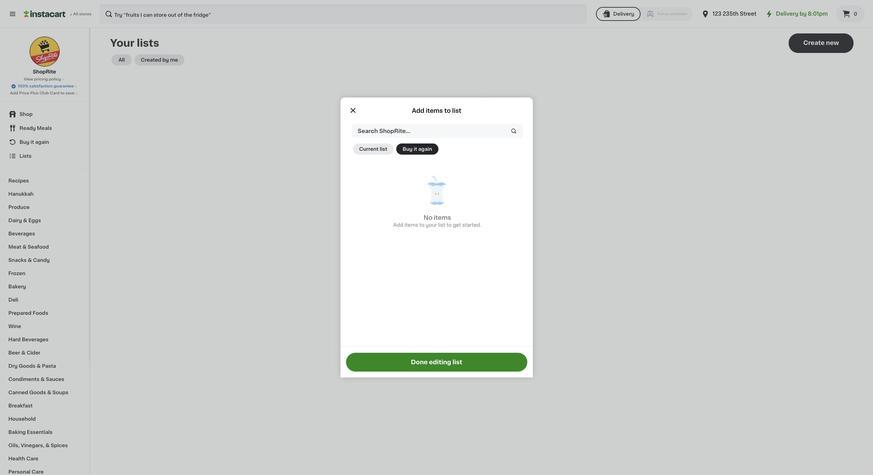 Task type: locate. For each thing, give the bounding box(es) containing it.
search shoprite...
[[358, 128, 411, 134]]

list right your
[[438, 223, 446, 228]]

prepared foods
[[8, 311, 48, 316]]

by left 8:01pm
[[800, 11, 807, 16]]

0 horizontal spatial add
[[10, 91, 18, 95]]

1 horizontal spatial again
[[419, 147, 432, 152]]

0 horizontal spatial delivery
[[614, 12, 635, 16]]

it down search shoprite... button
[[414, 147, 417, 152]]

new
[[826, 40, 839, 46]]

1 horizontal spatial buy
[[403, 147, 413, 152]]

produce link
[[4, 201, 85, 214]]

goods down beer & cider
[[19, 364, 35, 369]]

beverages up cider
[[22, 338, 49, 342]]

1 vertical spatial items
[[434, 215, 451, 221]]

lists left "you"
[[440, 152, 451, 157]]

add left price
[[10, 91, 18, 95]]

buy up lists link
[[20, 140, 29, 145]]

shop link
[[4, 107, 85, 121]]

1 horizontal spatial buy it again
[[403, 147, 432, 152]]

started.
[[463, 223, 482, 228]]

1 vertical spatial buy
[[403, 147, 413, 152]]

items up search shoprite... button
[[426, 108, 443, 114]]

1 horizontal spatial delivery
[[776, 11, 799, 16]]

add for add price plus club card to save
[[10, 91, 18, 95]]

all stores
[[73, 12, 92, 16]]

&
[[23, 218, 27, 223], [22, 245, 27, 250], [28, 258, 32, 263], [21, 351, 25, 356], [37, 364, 41, 369], [41, 377, 45, 382], [47, 391, 51, 395], [45, 444, 50, 448]]

1 vertical spatial beverages
[[22, 338, 49, 342]]

meat
[[8, 245, 21, 250]]

1 horizontal spatial by
[[800, 11, 807, 16]]

editing
[[429, 360, 451, 365]]

to left get
[[447, 223, 452, 228]]

dry
[[8, 364, 18, 369]]

again down search shoprite... button
[[419, 147, 432, 152]]

again
[[35, 140, 49, 145], [419, 147, 432, 152]]

buy
[[20, 140, 29, 145], [403, 147, 413, 152]]

1 vertical spatial by
[[163, 58, 169, 62]]

by inside created by me button
[[163, 58, 169, 62]]

snacks & candy link
[[4, 254, 85, 267]]

lists for lists
[[20, 154, 32, 159]]

items for no
[[434, 215, 451, 221]]

& left eggs
[[23, 218, 27, 223]]

hard
[[8, 338, 21, 342]]

your lists
[[110, 38, 159, 48]]

condiments & sauces link
[[4, 373, 85, 386]]

delivery for delivery by 8:01pm
[[776, 11, 799, 16]]

items left your
[[405, 223, 418, 228]]

personal care link
[[4, 466, 85, 476]]

list right current
[[380, 147, 388, 152]]

1 vertical spatial all
[[119, 58, 125, 62]]

buy it again link
[[4, 135, 85, 149]]

1 horizontal spatial it
[[414, 147, 417, 152]]

to up search shoprite... button
[[445, 108, 451, 114]]

all inside button
[[119, 58, 125, 62]]

shoprite link
[[29, 36, 60, 75]]

create new button
[[789, 33, 854, 53]]

create new
[[804, 40, 839, 46]]

0 vertical spatial items
[[426, 108, 443, 114]]

0 horizontal spatial all
[[73, 12, 78, 16]]

by inside delivery by 8:01pm link
[[800, 11, 807, 16]]

oils,
[[8, 444, 20, 448]]

0 vertical spatial add
[[10, 91, 18, 95]]

1 vertical spatial it
[[414, 147, 417, 152]]

by
[[800, 11, 807, 16], [163, 58, 169, 62]]

all down your
[[119, 58, 125, 62]]

& left "soups" in the bottom of the page
[[47, 391, 51, 395]]

delivery
[[776, 11, 799, 16], [614, 12, 635, 16]]

delivery by 8:01pm link
[[765, 10, 828, 18]]

beer & cider link
[[4, 347, 85, 360]]

list
[[452, 108, 462, 114], [380, 147, 388, 152], [438, 223, 446, 228], [453, 360, 462, 365]]

0 horizontal spatial lists
[[20, 154, 32, 159]]

0 vertical spatial goods
[[19, 364, 35, 369]]

list up search shoprite... button
[[452, 108, 462, 114]]

personal
[[8, 470, 30, 475]]

all
[[73, 12, 78, 16], [119, 58, 125, 62]]

goods
[[19, 364, 35, 369], [29, 391, 46, 395]]

1 vertical spatial add
[[412, 108, 425, 114]]

search shoprite... button
[[352, 124, 523, 138]]

235th
[[723, 11, 739, 16]]

add up search shoprite... button
[[412, 108, 425, 114]]

1 vertical spatial goods
[[29, 391, 46, 395]]

again inside button
[[419, 147, 432, 152]]

current list button
[[353, 144, 394, 155]]

delivery inside button
[[614, 12, 635, 16]]

buy it again button
[[397, 144, 439, 155]]

delivery for delivery
[[614, 12, 635, 16]]

0 horizontal spatial buy
[[20, 140, 29, 145]]

instacart logo image
[[24, 10, 66, 18]]

seafood
[[28, 245, 49, 250]]

to
[[60, 91, 65, 95], [445, 108, 451, 114], [420, 223, 425, 228], [447, 223, 452, 228]]

add for add items to list
[[412, 108, 425, 114]]

buy down shoprite...
[[403, 147, 413, 152]]

1 horizontal spatial all
[[119, 58, 125, 62]]

snacks & candy
[[8, 258, 50, 263]]

buy it again up lists link
[[20, 140, 49, 145]]

0 vertical spatial buy it again
[[20, 140, 49, 145]]

list right editing
[[453, 360, 462, 365]]

buy inside button
[[403, 147, 413, 152]]

care
[[26, 457, 38, 462], [32, 470, 44, 475]]

created
[[141, 58, 161, 62]]

lists down buy it again link
[[20, 154, 32, 159]]

lists for lists you create will be saved here.
[[440, 152, 451, 157]]

1 vertical spatial care
[[32, 470, 44, 475]]

0 horizontal spatial buy it again
[[20, 140, 49, 145]]

all for all stores
[[73, 12, 78, 16]]

health care link
[[4, 453, 85, 466]]

add price plus club card to save
[[10, 91, 75, 95]]

beverages down dairy & eggs
[[8, 232, 35, 236]]

0 horizontal spatial by
[[163, 58, 169, 62]]

care down the health care link
[[32, 470, 44, 475]]

hard beverages link
[[4, 333, 85, 347]]

again up lists link
[[35, 140, 49, 145]]

1 horizontal spatial lists
[[440, 152, 451, 157]]

2 vertical spatial add
[[394, 223, 404, 228]]

None search field
[[100, 4, 587, 24]]

sauces
[[46, 377, 64, 382]]

get
[[453, 223, 461, 228]]

bakery link
[[4, 280, 85, 294]]

hanukkah link
[[4, 188, 85, 201]]

1 horizontal spatial add
[[394, 223, 404, 228]]

household link
[[4, 413, 85, 426]]

add left your
[[394, 223, 404, 228]]

be
[[489, 152, 495, 157]]

meat & seafood
[[8, 245, 49, 250]]

buy it again down search shoprite... button
[[403, 147, 432, 152]]

all left stores
[[73, 12, 78, 16]]

1 vertical spatial again
[[419, 147, 432, 152]]

goods down 'condiments & sauces'
[[29, 391, 46, 395]]

delivery by 8:01pm
[[776, 11, 828, 16]]

condiments
[[8, 377, 39, 382]]

by left me
[[163, 58, 169, 62]]

0 vertical spatial again
[[35, 140, 49, 145]]

it up lists link
[[31, 140, 34, 145]]

0 vertical spatial care
[[26, 457, 38, 462]]

items up your
[[434, 215, 451, 221]]

prepared foods link
[[4, 307, 85, 320]]

list_add_items dialog
[[341, 98, 533, 378]]

produce
[[8, 205, 30, 210]]

123 235th street button
[[702, 4, 757, 24]]

it
[[31, 140, 34, 145], [414, 147, 417, 152]]

recipes
[[8, 179, 29, 183]]

0 vertical spatial by
[[800, 11, 807, 16]]

spices
[[51, 444, 68, 448]]

0 horizontal spatial it
[[31, 140, 34, 145]]

club
[[40, 91, 49, 95]]

1 vertical spatial buy it again
[[403, 147, 432, 152]]

buy it again
[[20, 140, 49, 145], [403, 147, 432, 152]]

you
[[452, 152, 462, 157]]

foods
[[33, 311, 48, 316]]

oils, vinegars, & spices
[[8, 444, 68, 448]]

care for health care
[[26, 457, 38, 462]]

care down vinegars,
[[26, 457, 38, 462]]

0 vertical spatial all
[[73, 12, 78, 16]]

100% satisfaction guarantee
[[18, 84, 74, 88]]

2 horizontal spatial add
[[412, 108, 425, 114]]



Task type: vqa. For each thing, say whether or not it's contained in the screenshot.
CREATE NEW
yes



Task type: describe. For each thing, give the bounding box(es) containing it.
by for delivery
[[800, 11, 807, 16]]

oils, vinegars, & spices link
[[4, 439, 85, 453]]

street
[[740, 11, 757, 16]]

& left pasta
[[37, 364, 41, 369]]

snacks
[[8, 258, 27, 263]]

care for personal care
[[32, 470, 44, 475]]

baking
[[8, 430, 26, 435]]

done editing list button
[[346, 353, 527, 372]]

by for created
[[163, 58, 169, 62]]

to down guarantee
[[60, 91, 65, 95]]

shoprite
[[33, 69, 56, 74]]

beer & cider
[[8, 351, 40, 356]]

123
[[713, 11, 722, 16]]

me
[[170, 58, 178, 62]]

all stores link
[[24, 4, 92, 24]]

view pricing policy
[[24, 77, 61, 81]]

goods for canned
[[29, 391, 46, 395]]

0 horizontal spatial again
[[35, 140, 49, 145]]

goods for dry
[[19, 364, 35, 369]]

100%
[[18, 84, 28, 88]]

plus
[[30, 91, 39, 95]]

eggs
[[28, 218, 41, 223]]

cider
[[27, 351, 40, 356]]

health care
[[8, 457, 38, 462]]

vinegars,
[[21, 444, 44, 448]]

baking essentials link
[[4, 426, 85, 439]]

will
[[480, 152, 488, 157]]

hard beverages
[[8, 338, 49, 342]]

100% satisfaction guarantee button
[[11, 82, 78, 89]]

list inside no items add items to your list to get started.
[[438, 223, 446, 228]]

& right beer
[[21, 351, 25, 356]]

save
[[65, 91, 75, 95]]

canned goods & soups
[[8, 391, 68, 395]]

dairy
[[8, 218, 22, 223]]

recipes link
[[4, 174, 85, 188]]

list inside "button"
[[453, 360, 462, 365]]

bakery
[[8, 285, 26, 289]]

wine
[[8, 324, 21, 329]]

current
[[359, 147, 379, 152]]

wine link
[[4, 320, 85, 333]]

guarantee
[[54, 84, 74, 88]]

here.
[[512, 152, 525, 157]]

stores
[[79, 12, 92, 16]]

soups
[[53, 391, 68, 395]]

create
[[463, 152, 479, 157]]

shoprite logo image
[[29, 36, 60, 67]]

0 button
[[837, 6, 865, 22]]

your
[[426, 223, 437, 228]]

lists link
[[4, 149, 85, 163]]

add price plus club card to save link
[[10, 91, 79, 96]]

& right meat at the bottom left of the page
[[22, 245, 27, 250]]

household
[[8, 417, 36, 422]]

view
[[24, 77, 33, 81]]

add items to list
[[412, 108, 462, 114]]

card
[[50, 91, 59, 95]]

essentials
[[27, 430, 53, 435]]

delivery button
[[596, 7, 641, 21]]

prepared
[[8, 311, 31, 316]]

breakfast link
[[4, 400, 85, 413]]

create
[[804, 40, 825, 46]]

& left sauces
[[41, 377, 45, 382]]

items for add
[[426, 108, 443, 114]]

baking essentials
[[8, 430, 53, 435]]

shop
[[20, 112, 33, 117]]

dry goods & pasta link
[[4, 360, 85, 373]]

saved
[[497, 152, 511, 157]]

search
[[358, 128, 378, 134]]

lists you create will be saved here.
[[440, 152, 525, 157]]

no
[[424, 215, 433, 221]]

list inside button
[[380, 147, 388, 152]]

& left candy
[[28, 258, 32, 263]]

2 vertical spatial items
[[405, 223, 418, 228]]

all for all
[[119, 58, 125, 62]]

& left spices
[[45, 444, 50, 448]]

canned goods & soups link
[[4, 386, 85, 400]]

satisfaction
[[29, 84, 53, 88]]

0
[[854, 12, 858, 16]]

current list
[[359, 147, 388, 152]]

no items add items to your list to get started.
[[394, 215, 482, 228]]

it inside button
[[414, 147, 417, 152]]

0 vertical spatial it
[[31, 140, 34, 145]]

to left your
[[420, 223, 425, 228]]

buy it again inside button
[[403, 147, 432, 152]]

0 vertical spatial buy
[[20, 140, 29, 145]]

service type group
[[596, 7, 693, 21]]

canned
[[8, 391, 28, 395]]

price
[[19, 91, 29, 95]]

8:01pm
[[808, 11, 828, 16]]

view pricing policy link
[[24, 77, 65, 82]]

pasta
[[42, 364, 56, 369]]

beer
[[8, 351, 20, 356]]

personal care
[[8, 470, 44, 475]]

shoprite...
[[379, 128, 411, 134]]

frozen link
[[4, 267, 85, 280]]

pricing
[[34, 77, 48, 81]]

policy
[[49, 77, 61, 81]]

add inside no items add items to your list to get started.
[[394, 223, 404, 228]]

lists
[[137, 38, 159, 48]]

all button
[[112, 54, 132, 66]]

0 vertical spatial beverages
[[8, 232, 35, 236]]

deli link
[[4, 294, 85, 307]]

condiments & sauces
[[8, 377, 64, 382]]

deli
[[8, 298, 18, 303]]



